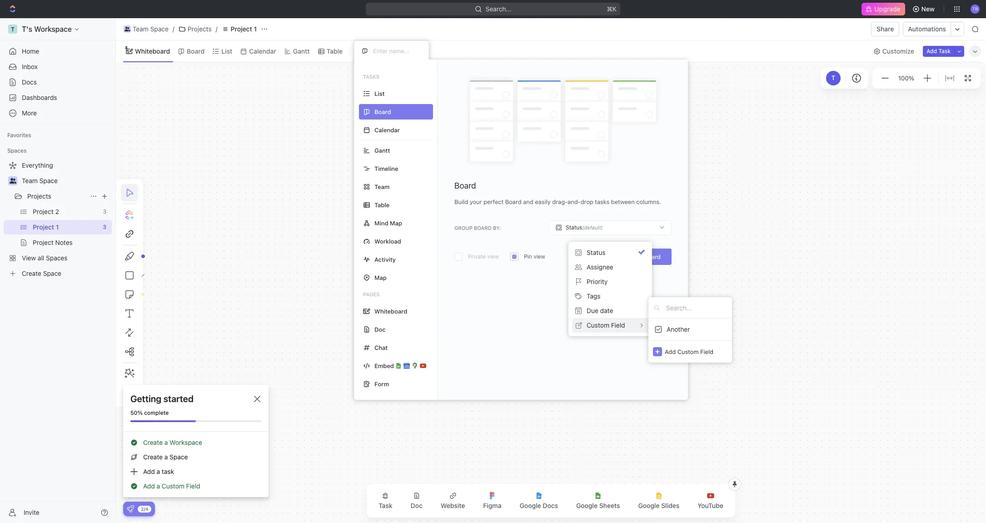 Task type: locate. For each thing, give the bounding box(es) containing it.
0 horizontal spatial whiteboard
[[135, 47, 170, 55]]

1 horizontal spatial calendar
[[375, 126, 400, 133]]

table right gantt link
[[327, 47, 343, 55]]

doc up chat
[[375, 326, 386, 333]]

custom
[[587, 321, 609, 329], [678, 348, 699, 355], [162, 482, 184, 490]]

1 horizontal spatial gantt
[[375, 147, 390, 154]]

gantt link
[[291, 45, 310, 57]]

custom down due date at right bottom
[[587, 321, 609, 329]]

task down the automations button
[[939, 47, 951, 54]]

docs inside sidebar navigation
[[22, 78, 37, 86]]

1 horizontal spatial whiteboard
[[375, 307, 407, 315]]

a up task
[[164, 453, 168, 461]]

a down add a task
[[157, 482, 160, 490]]

add inside add custom field dropdown button
[[665, 348, 676, 355]]

field down due date button
[[611, 321, 625, 329]]

0 horizontal spatial team
[[22, 177, 38, 185]]

1 horizontal spatial docs
[[543, 502, 558, 509]]

1 horizontal spatial projects
[[188, 25, 212, 33]]

1 vertical spatial doc
[[411, 502, 423, 509]]

100% button
[[897, 73, 916, 84]]

0 horizontal spatial team space
[[22, 177, 58, 185]]

create up create a space
[[143, 439, 163, 446]]

0 horizontal spatial board
[[187, 47, 205, 55]]

2 vertical spatial field
[[186, 482, 200, 490]]

1 horizontal spatial /
[[216, 25, 218, 33]]

google inside button
[[576, 502, 598, 509]]

started
[[164, 394, 194, 404]]

0 vertical spatial field
[[611, 321, 625, 329]]

add for add board
[[631, 253, 643, 260]]

1 horizontal spatial team space
[[133, 25, 169, 33]]

50% complete
[[130, 410, 169, 416]]

create a space
[[143, 453, 188, 461]]

0 vertical spatial status
[[566, 224, 582, 231]]

1 horizontal spatial list
[[375, 90, 385, 97]]

0 horizontal spatial /
[[173, 25, 174, 33]]

status
[[566, 224, 582, 231], [587, 249, 606, 256]]

form
[[375, 380, 389, 387]]

due date button
[[572, 304, 649, 318]]

0 vertical spatial calendar
[[249, 47, 276, 55]]

share
[[877, 25, 894, 33]]

space right user group icon
[[39, 177, 58, 185]]

0 vertical spatial team space link
[[121, 24, 171, 35]]

1 vertical spatial custom
[[678, 348, 699, 355]]

1 horizontal spatial task
[[939, 47, 951, 54]]

due date
[[587, 307, 613, 314]]

2 horizontal spatial field
[[700, 348, 714, 355]]

1 horizontal spatial team space link
[[121, 24, 171, 35]]

1 vertical spatial list
[[375, 90, 385, 97]]

status button
[[572, 245, 649, 260]]

team space inside tree
[[22, 177, 58, 185]]

1 horizontal spatial status
[[587, 249, 606, 256]]

0 horizontal spatial doc
[[375, 326, 386, 333]]

1 vertical spatial task
[[379, 502, 393, 509]]

another
[[667, 325, 690, 333]]

0 horizontal spatial status
[[566, 224, 582, 231]]

1 google from the left
[[520, 502, 541, 509]]

1 horizontal spatial board
[[454, 181, 476, 191]]

user group image
[[124, 27, 130, 31]]

projects
[[188, 25, 212, 33], [27, 192, 51, 200]]

gantt left table link
[[293, 47, 310, 55]]

status (default)
[[566, 224, 603, 231]]

0 vertical spatial projects
[[188, 25, 212, 33]]

a for task
[[157, 468, 160, 475]]

projects link inside tree
[[27, 189, 86, 204]]

list down project 1 link
[[221, 47, 232, 55]]

0 vertical spatial space
[[150, 25, 169, 33]]

add left task
[[143, 468, 155, 475]]

1 vertical spatial whiteboard
[[375, 307, 407, 315]]

team inside sidebar navigation
[[22, 177, 38, 185]]

team right user group image
[[133, 25, 149, 33]]

team right user group icon
[[22, 177, 38, 185]]

custom down task
[[162, 482, 184, 490]]

1 vertical spatial projects
[[27, 192, 51, 200]]

new button
[[909, 2, 940, 16]]

0 horizontal spatial projects link
[[27, 189, 86, 204]]

activity
[[375, 256, 396, 263]]

google left the slides
[[638, 502, 660, 509]]

1 vertical spatial calendar
[[375, 126, 400, 133]]

0 vertical spatial map
[[390, 219, 402, 227]]

status up assignee
[[587, 249, 606, 256]]

0 vertical spatial projects link
[[176, 24, 214, 35]]

custom field button
[[572, 318, 649, 333]]

0 vertical spatial custom
[[587, 321, 609, 329]]

chat
[[375, 344, 388, 351]]

create up add a task
[[143, 453, 163, 461]]

a for space
[[164, 453, 168, 461]]

2 vertical spatial custom
[[162, 482, 184, 490]]

space down create a workspace
[[170, 453, 188, 461]]

1 vertical spatial field
[[700, 348, 714, 355]]

list
[[221, 47, 232, 55], [375, 90, 385, 97]]

0 horizontal spatial map
[[375, 274, 387, 281]]

⌘k
[[607, 5, 617, 13]]

invite
[[24, 508, 39, 516]]

favorites button
[[4, 130, 35, 141]]

docs inside 'button'
[[543, 502, 558, 509]]

google left sheets
[[576, 502, 598, 509]]

sheets
[[599, 502, 620, 509]]

0 horizontal spatial calendar
[[249, 47, 276, 55]]

0 vertical spatial gantt
[[293, 47, 310, 55]]

status up status button
[[566, 224, 582, 231]]

1 horizontal spatial field
[[611, 321, 625, 329]]

google inside button
[[638, 502, 660, 509]]

1 vertical spatial board
[[454, 181, 476, 191]]

add up priority button
[[631, 253, 643, 260]]

2 / from the left
[[216, 25, 218, 33]]

0 vertical spatial create
[[143, 439, 163, 446]]

space
[[150, 25, 169, 33], [39, 177, 58, 185], [170, 453, 188, 461]]

3 google from the left
[[638, 502, 660, 509]]

map right mind
[[390, 219, 402, 227]]

2 horizontal spatial space
[[170, 453, 188, 461]]

team space
[[133, 25, 169, 33], [22, 177, 58, 185]]

1 vertical spatial create
[[143, 453, 163, 461]]

1 horizontal spatial team
[[133, 25, 149, 33]]

1 vertical spatial team space
[[22, 177, 58, 185]]

0 horizontal spatial field
[[186, 482, 200, 490]]

0 horizontal spatial space
[[39, 177, 58, 185]]

doc right task button
[[411, 502, 423, 509]]

0 horizontal spatial table
[[327, 47, 343, 55]]

2 create from the top
[[143, 453, 163, 461]]

a for workspace
[[164, 439, 168, 446]]

google inside 'button'
[[520, 502, 541, 509]]

add inside add task "button"
[[927, 47, 937, 54]]

team space right user group icon
[[22, 177, 58, 185]]

task
[[939, 47, 951, 54], [379, 502, 393, 509]]

team space link
[[121, 24, 171, 35], [22, 174, 110, 188]]

customize
[[883, 47, 914, 55]]

map down the activity
[[375, 274, 387, 281]]

1 vertical spatial space
[[39, 177, 58, 185]]

tree
[[4, 158, 112, 281]]

a up create a space
[[164, 439, 168, 446]]

1 horizontal spatial google
[[576, 502, 598, 509]]

status inside button
[[587, 249, 606, 256]]

1 vertical spatial projects link
[[27, 189, 86, 204]]

2 horizontal spatial board
[[644, 253, 661, 260]]

team down timeline
[[375, 183, 390, 190]]

a
[[164, 439, 168, 446], [164, 453, 168, 461], [157, 468, 160, 475], [157, 482, 160, 490]]

1 horizontal spatial custom
[[587, 321, 609, 329]]

1
[[254, 25, 257, 33]]

dashboards link
[[4, 90, 112, 105]]

0 horizontal spatial docs
[[22, 78, 37, 86]]

1 vertical spatial docs
[[543, 502, 558, 509]]

1 create from the top
[[143, 439, 163, 446]]

0 vertical spatial docs
[[22, 78, 37, 86]]

Search... text field
[[666, 301, 728, 315]]

view
[[366, 47, 380, 55]]

add down another
[[665, 348, 676, 355]]

2 horizontal spatial google
[[638, 502, 660, 509]]

board
[[187, 47, 205, 55], [454, 181, 476, 191], [644, 253, 661, 260]]

home link
[[4, 44, 112, 59]]

0 vertical spatial task
[[939, 47, 951, 54]]

2 horizontal spatial custom
[[678, 348, 699, 355]]

2 vertical spatial board
[[644, 253, 661, 260]]

status for status (default)
[[566, 224, 582, 231]]

field
[[611, 321, 625, 329], [700, 348, 714, 355], [186, 482, 200, 490]]

gantt up timeline
[[375, 147, 390, 154]]

0 vertical spatial whiteboard
[[135, 47, 170, 55]]

add task
[[927, 47, 951, 54]]

google right figma
[[520, 502, 541, 509]]

/
[[173, 25, 174, 33], [216, 25, 218, 33]]

calendar down 1
[[249, 47, 276, 55]]

assignee button
[[572, 260, 649, 275]]

projects link
[[176, 24, 214, 35], [27, 189, 86, 204]]

add down add a task
[[143, 482, 155, 490]]

whiteboard left board link
[[135, 47, 170, 55]]

gantt
[[293, 47, 310, 55], [375, 147, 390, 154]]

custom down another button
[[678, 348, 699, 355]]

1 horizontal spatial space
[[150, 25, 169, 33]]

whiteboard up chat
[[375, 307, 407, 315]]

getting started
[[130, 394, 194, 404]]

calendar up timeline
[[375, 126, 400, 133]]

view button
[[354, 40, 384, 62]]

tags
[[587, 292, 601, 300]]

team space up whiteboard link
[[133, 25, 169, 33]]

website
[[441, 502, 465, 509]]

board link
[[185, 45, 205, 57]]

1 horizontal spatial table
[[375, 201, 390, 208]]

create
[[143, 439, 163, 446], [143, 453, 163, 461]]

0 vertical spatial table
[[327, 47, 343, 55]]

1 vertical spatial table
[[375, 201, 390, 208]]

whiteboard
[[135, 47, 170, 55], [375, 307, 407, 315]]

tree containing team space
[[4, 158, 112, 281]]

1 horizontal spatial doc
[[411, 502, 423, 509]]

0 horizontal spatial team space link
[[22, 174, 110, 188]]

field down create a space
[[186, 482, 200, 490]]

docs
[[22, 78, 37, 86], [543, 502, 558, 509]]

task left doc button
[[379, 502, 393, 509]]

0 vertical spatial list
[[221, 47, 232, 55]]

map
[[390, 219, 402, 227], [375, 274, 387, 281]]

automations button
[[904, 22, 951, 36]]

a left task
[[157, 468, 160, 475]]

0 horizontal spatial projects
[[27, 192, 51, 200]]

priority
[[587, 278, 608, 285]]

2 google from the left
[[576, 502, 598, 509]]

status for status
[[587, 249, 606, 256]]

space up whiteboard link
[[150, 25, 169, 33]]

add down the automations button
[[927, 47, 937, 54]]

table up mind
[[375, 201, 390, 208]]

view button
[[354, 45, 384, 57]]

user group image
[[9, 178, 16, 184]]

1 vertical spatial status
[[587, 249, 606, 256]]

google for google slides
[[638, 502, 660, 509]]

doc button
[[403, 487, 430, 515]]

google slides
[[638, 502, 680, 509]]

field down another button
[[700, 348, 714, 355]]

0 horizontal spatial task
[[379, 502, 393, 509]]

0 horizontal spatial google
[[520, 502, 541, 509]]

1 vertical spatial gantt
[[375, 147, 390, 154]]

create a workspace
[[143, 439, 202, 446]]

1 horizontal spatial projects link
[[176, 24, 214, 35]]

field inside dropdown button
[[700, 348, 714, 355]]

list down view
[[375, 90, 385, 97]]



Task type: vqa. For each thing, say whether or not it's contained in the screenshot.
left List
yes



Task type: describe. For each thing, give the bounding box(es) containing it.
close image
[[254, 396, 260, 402]]

task inside button
[[379, 502, 393, 509]]

0 vertical spatial doc
[[375, 326, 386, 333]]

google docs button
[[512, 487, 565, 515]]

0 horizontal spatial gantt
[[293, 47, 310, 55]]

due
[[587, 307, 599, 314]]

field inside "dropdown button"
[[611, 321, 625, 329]]

list link
[[220, 45, 232, 57]]

t
[[832, 74, 835, 81]]

add custom field button
[[649, 340, 732, 363]]

upgrade link
[[862, 3, 905, 15]]

timeline
[[375, 165, 398, 172]]

getting
[[130, 394, 161, 404]]

figma
[[483, 502, 502, 509]]

0 horizontal spatial list
[[221, 47, 232, 55]]

tree inside sidebar navigation
[[4, 158, 112, 281]]

inbox
[[22, 63, 38, 70]]

search...
[[486, 5, 512, 13]]

tags button
[[572, 289, 649, 304]]

google for google docs
[[520, 502, 541, 509]]

onboarding checklist button element
[[127, 505, 134, 513]]

share button
[[871, 22, 900, 36]]

google slides button
[[631, 487, 687, 515]]

mind
[[375, 219, 388, 227]]

1 horizontal spatial map
[[390, 219, 402, 227]]

google sheets
[[576, 502, 620, 509]]

youtube button
[[691, 487, 731, 515]]

new
[[922, 5, 935, 13]]

add a custom field
[[143, 482, 200, 490]]

task button
[[371, 487, 400, 515]]

embed
[[375, 362, 394, 369]]

complete
[[144, 410, 169, 416]]

date
[[600, 307, 613, 314]]

google docs
[[520, 502, 558, 509]]

board
[[474, 225, 492, 231]]

2 vertical spatial space
[[170, 453, 188, 461]]

whiteboard inside whiteboard link
[[135, 47, 170, 55]]

youtube
[[698, 502, 723, 509]]

upgrade
[[875, 5, 901, 13]]

custom inside dropdown button
[[678, 348, 699, 355]]

home
[[22, 47, 39, 55]]

1 / from the left
[[173, 25, 174, 33]]

table link
[[325, 45, 343, 57]]

custom inside "dropdown button"
[[587, 321, 609, 329]]

(default)
[[582, 225, 603, 231]]

add for add a task
[[143, 468, 155, 475]]

whiteboard link
[[133, 45, 170, 57]]

customize button
[[871, 45, 917, 57]]

google for google sheets
[[576, 502, 598, 509]]

website button
[[434, 487, 472, 515]]

onboarding checklist button image
[[127, 505, 134, 513]]

add for add custom field
[[665, 348, 676, 355]]

mind map
[[375, 219, 402, 227]]

project
[[231, 25, 252, 33]]

google sheets button
[[569, 487, 627, 515]]

projects inside tree
[[27, 192, 51, 200]]

custom field
[[587, 321, 625, 329]]

add for add task
[[927, 47, 937, 54]]

task
[[162, 468, 174, 475]]

add board
[[631, 253, 661, 260]]

workspace
[[170, 439, 202, 446]]

figma button
[[476, 487, 509, 515]]

spaces
[[7, 147, 27, 154]]

assignee
[[587, 263, 613, 271]]

project 1 link
[[219, 24, 259, 35]]

priority button
[[572, 275, 649, 289]]

Enter name... field
[[372, 47, 421, 55]]

2/4
[[141, 506, 148, 512]]

inbox link
[[4, 60, 112, 74]]

another button
[[652, 322, 729, 337]]

add custom field
[[665, 348, 714, 355]]

group
[[454, 225, 473, 231]]

favorites
[[7, 132, 31, 139]]

docs link
[[4, 75, 112, 90]]

2 horizontal spatial team
[[375, 183, 390, 190]]

task inside "button"
[[939, 47, 951, 54]]

0 vertical spatial board
[[187, 47, 205, 55]]

calendar link
[[247, 45, 276, 57]]

add a task
[[143, 468, 174, 475]]

space inside tree
[[39, 177, 58, 185]]

0 horizontal spatial custom
[[162, 482, 184, 490]]

50%
[[130, 410, 143, 416]]

sidebar navigation
[[0, 18, 116, 523]]

create for create a workspace
[[143, 439, 163, 446]]

slides
[[661, 502, 680, 509]]

100%
[[899, 74, 914, 82]]

a for custom
[[157, 482, 160, 490]]

dashboards
[[22, 94, 57, 101]]

1 vertical spatial map
[[375, 274, 387, 281]]

by:
[[493, 225, 501, 231]]

add for add a custom field
[[143, 482, 155, 490]]

create for create a space
[[143, 453, 163, 461]]

0 vertical spatial team space
[[133, 25, 169, 33]]

workload
[[375, 237, 401, 245]]

add task button
[[923, 46, 954, 57]]

doc inside button
[[411, 502, 423, 509]]

automations
[[908, 25, 946, 33]]

group board by:
[[454, 225, 501, 231]]

calendar inside calendar link
[[249, 47, 276, 55]]

project 1
[[231, 25, 257, 33]]

1 vertical spatial team space link
[[22, 174, 110, 188]]



